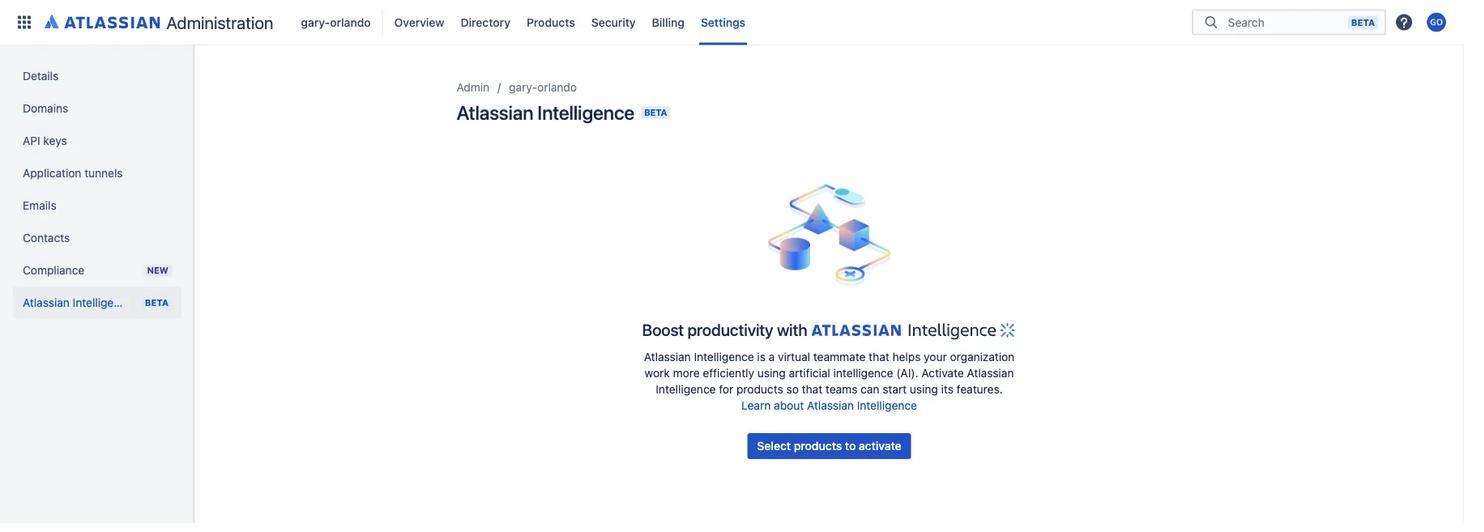 Task type: describe. For each thing, give the bounding box(es) containing it.
is
[[757, 350, 766, 364]]

(ai).
[[896, 367, 919, 380]]

api
[[23, 134, 40, 147]]

keys
[[43, 134, 67, 147]]

select products to activate
[[757, 440, 902, 453]]

api keys
[[23, 134, 67, 147]]

1 vertical spatial atlassian intelligence
[[23, 296, 133, 310]]

organization
[[950, 350, 1015, 364]]

admin link
[[457, 78, 490, 97]]

settings link
[[696, 9, 750, 35]]

administration
[[167, 12, 273, 32]]

beta
[[1352, 17, 1375, 28]]

directory
[[461, 15, 511, 29]]

productivity
[[688, 320, 773, 339]]

intelligence
[[834, 367, 893, 380]]

gary-orlando inside global navigation element
[[301, 15, 371, 29]]

more
[[673, 367, 700, 380]]

1 horizontal spatial gary-orlando
[[509, 81, 577, 94]]

help icon image
[[1395, 13, 1414, 32]]

boost
[[642, 320, 684, 339]]

1 horizontal spatial gary-
[[509, 81, 537, 94]]

emails
[[23, 199, 56, 212]]

artificial
[[789, 367, 830, 380]]

work
[[645, 367, 670, 380]]

domains
[[23, 102, 68, 115]]

products link
[[522, 9, 580, 35]]

1 vertical spatial orlando
[[537, 81, 577, 94]]

atlassian down compliance
[[23, 296, 70, 310]]

teams
[[826, 383, 858, 396]]

billing
[[652, 15, 685, 29]]

orlando inside global navigation element
[[330, 15, 371, 29]]

learn about atlassian intelligence link
[[742, 399, 917, 412]]

0 vertical spatial that
[[869, 350, 890, 364]]

application tunnels link
[[13, 157, 182, 190]]

Search field
[[1223, 8, 1348, 37]]

with
[[777, 320, 808, 339]]

so
[[787, 383, 799, 396]]

details link
[[13, 60, 182, 92]]

activate
[[922, 367, 964, 380]]

new
[[147, 265, 169, 276]]

security
[[591, 15, 636, 29]]

api keys link
[[13, 125, 182, 157]]

select products to activate button
[[748, 434, 911, 459]]

efficiently
[[703, 367, 754, 380]]

administration link
[[39, 9, 280, 35]]

settings
[[701, 15, 746, 29]]

0 horizontal spatial that
[[802, 383, 823, 396]]

search icon image
[[1202, 14, 1221, 30]]

directory link
[[456, 9, 515, 35]]

0 vertical spatial atlassian intelligence
[[457, 101, 635, 124]]

can
[[861, 383, 880, 396]]



Task type: locate. For each thing, give the bounding box(es) containing it.
gary-orlando
[[301, 15, 371, 29], [509, 81, 577, 94]]

features.
[[957, 383, 1003, 396]]

helps
[[893, 350, 921, 364]]

emails link
[[13, 190, 182, 222]]

products
[[527, 15, 575, 29]]

0 horizontal spatial orlando
[[330, 15, 371, 29]]

tunnels
[[84, 167, 123, 180]]

0 vertical spatial products
[[737, 383, 783, 396]]

products
[[737, 383, 783, 396], [794, 440, 842, 453]]

atlassian intelligence down compliance
[[23, 296, 133, 310]]

0 horizontal spatial atlassian intelligence
[[23, 296, 133, 310]]

0 horizontal spatial gary-
[[301, 15, 330, 29]]

gary-
[[301, 15, 330, 29], [509, 81, 537, 94]]

1 vertical spatial beta
[[145, 298, 169, 308]]

atlassian intelligence
[[457, 101, 635, 124], [23, 296, 133, 310]]

application
[[23, 167, 81, 180]]

1 vertical spatial products
[[794, 440, 842, 453]]

activate
[[859, 440, 902, 453]]

security link
[[587, 9, 641, 35]]

your
[[924, 350, 947, 364]]

atlassian
[[457, 101, 533, 124], [23, 296, 70, 310], [644, 350, 691, 364], [967, 367, 1014, 380], [807, 399, 854, 412]]

using
[[758, 367, 786, 380], [910, 383, 938, 396]]

1 vertical spatial using
[[910, 383, 938, 396]]

overview link
[[389, 9, 449, 35]]

orlando left overview at top
[[330, 15, 371, 29]]

0 vertical spatial gary-orlando
[[301, 15, 371, 29]]

0 vertical spatial gary-orlando link
[[296, 9, 376, 35]]

products inside atlassian intelligence is a virtual teammate that helps your organization work more efficiently using artificial intelligence (ai). activate atlassian intelligence for products so that teams can start using its features. learn about atlassian intelligence
[[737, 383, 783, 396]]

products inside button
[[794, 440, 842, 453]]

0 horizontal spatial gary-orlando link
[[296, 9, 376, 35]]

contacts
[[23, 231, 70, 245]]

application tunnels
[[23, 167, 123, 180]]

billing link
[[647, 9, 690, 35]]

details
[[23, 69, 59, 83]]

atlassian up work
[[644, 350, 691, 364]]

intelligence
[[538, 101, 635, 124], [73, 296, 133, 310], [694, 350, 754, 364], [656, 383, 716, 396], [857, 399, 917, 412]]

0 horizontal spatial beta
[[145, 298, 169, 308]]

domains link
[[13, 92, 182, 125]]

select
[[757, 440, 791, 453]]

atlassian intelligence down admin "link" on the top left of page
[[457, 101, 635, 124]]

0 vertical spatial gary-
[[301, 15, 330, 29]]

1 vertical spatial gary-
[[509, 81, 537, 94]]

for
[[719, 383, 734, 396]]

orlando down products link
[[537, 81, 577, 94]]

0 horizontal spatial using
[[758, 367, 786, 380]]

1 vertical spatial that
[[802, 383, 823, 396]]

appswitcher icon image
[[15, 13, 34, 32]]

products left to
[[794, 440, 842, 453]]

contacts link
[[13, 222, 182, 254]]

its
[[941, 383, 954, 396]]

orlando
[[330, 15, 371, 29], [537, 81, 577, 94]]

to
[[845, 440, 856, 453]]

0 horizontal spatial products
[[737, 383, 783, 396]]

using down (ai).
[[910, 383, 938, 396]]

that up intelligence
[[869, 350, 890, 364]]

atlassian down the organization
[[967, 367, 1014, 380]]

1 horizontal spatial gary-orlando link
[[509, 78, 577, 97]]

global navigation element
[[10, 0, 1192, 45]]

start
[[883, 383, 907, 396]]

0 vertical spatial using
[[758, 367, 786, 380]]

virtual
[[778, 350, 810, 364]]

1 horizontal spatial using
[[910, 383, 938, 396]]

atlassian intelligence is a virtual teammate that helps your organization work more efficiently using artificial intelligence (ai). activate atlassian intelligence for products so that teams can start using its features. learn about atlassian intelligence
[[644, 350, 1015, 412]]

gary-orlando link
[[296, 9, 376, 35], [509, 78, 577, 97]]

a
[[769, 350, 775, 364]]

about
[[774, 399, 804, 412]]

1 horizontal spatial that
[[869, 350, 890, 364]]

atlassian image
[[45, 11, 160, 31], [45, 11, 160, 31]]

learn
[[742, 399, 771, 412]]

administration banner
[[0, 0, 1464, 45]]

overview
[[394, 15, 444, 29]]

1 vertical spatial gary-orlando link
[[509, 78, 577, 97]]

1 vertical spatial gary-orlando
[[509, 81, 577, 94]]

1 horizontal spatial products
[[794, 440, 842, 453]]

0 vertical spatial orlando
[[330, 15, 371, 29]]

0 vertical spatial beta
[[644, 107, 667, 118]]

compliance
[[23, 264, 84, 277]]

that
[[869, 350, 890, 364], [802, 383, 823, 396]]

1 horizontal spatial atlassian intelligence
[[457, 101, 635, 124]]

that down artificial
[[802, 383, 823, 396]]

using down a
[[758, 367, 786, 380]]

gary- inside global navigation element
[[301, 15, 330, 29]]

account image
[[1427, 13, 1447, 32]]

1 horizontal spatial beta
[[644, 107, 667, 118]]

admin
[[457, 81, 490, 94]]

atlassian down teams
[[807, 399, 854, 412]]

products up learn
[[737, 383, 783, 396]]

beta
[[644, 107, 667, 118], [145, 298, 169, 308]]

teammate
[[813, 350, 866, 364]]

0 horizontal spatial gary-orlando
[[301, 15, 371, 29]]

toggle navigation image
[[178, 65, 214, 97]]

1 horizontal spatial orlando
[[537, 81, 577, 94]]

atlassian down admin "link" on the top left of page
[[457, 101, 533, 124]]

boost productivity with
[[642, 320, 808, 339]]



Task type: vqa. For each thing, say whether or not it's contained in the screenshot.
Confluence icon
no



